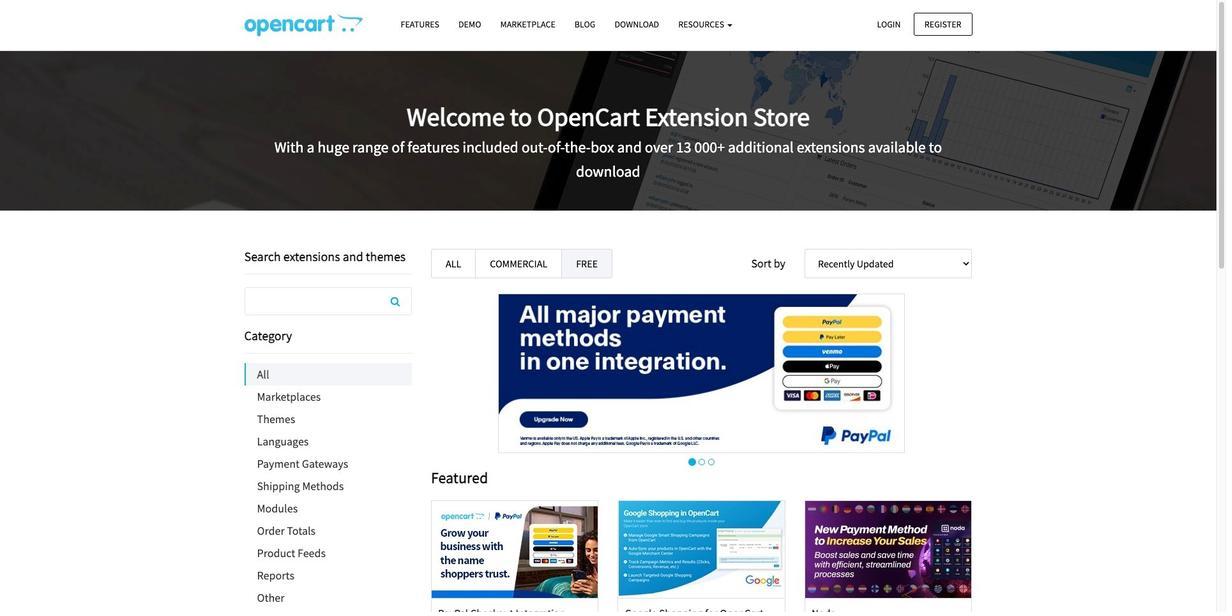 Task type: describe. For each thing, give the bounding box(es) containing it.
paypal payment gateway image
[[499, 294, 906, 454]]

search image
[[391, 296, 400, 307]]

noda image
[[806, 501, 972, 599]]

paypal checkout integration image
[[432, 501, 598, 599]]



Task type: vqa. For each thing, say whether or not it's contained in the screenshot.
the top you
no



Task type: locate. For each thing, give the bounding box(es) containing it.
opencart extensions image
[[244, 13, 363, 36]]

google shopping for opencart image
[[619, 501, 785, 599]]

None text field
[[245, 288, 411, 315]]



